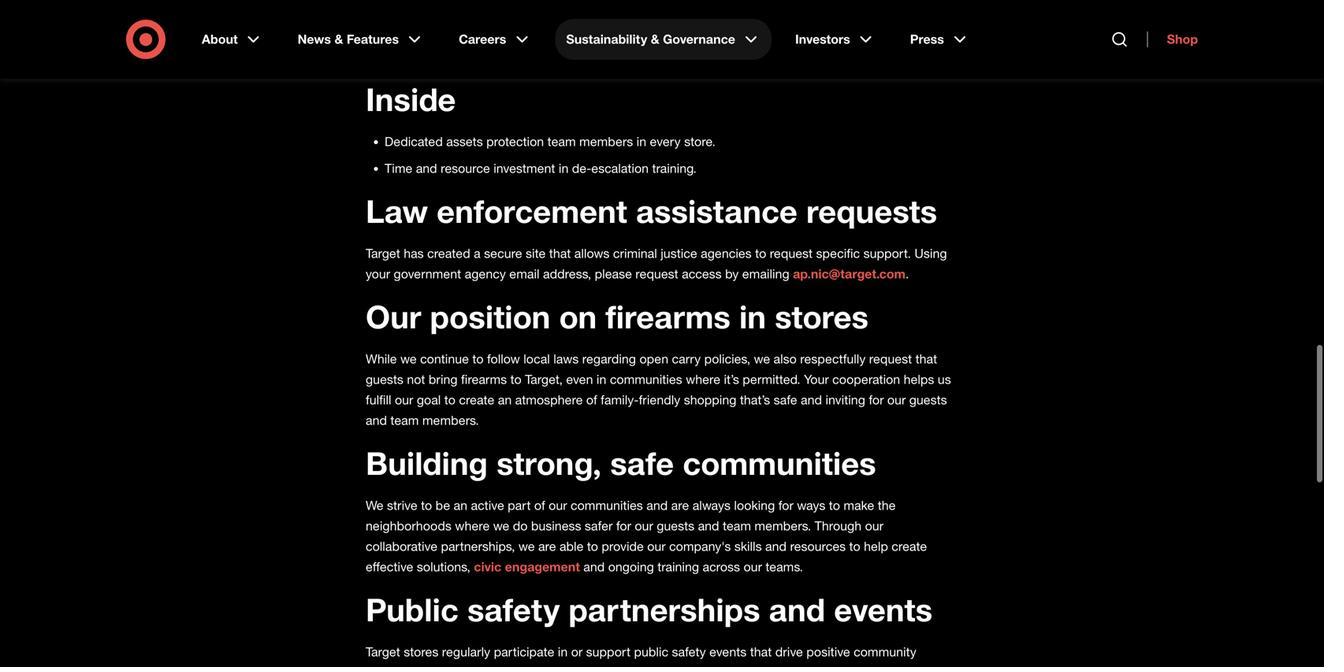 Task type: vqa. For each thing, say whether or not it's contained in the screenshot.
INVESTORS link
yes



Task type: locate. For each thing, give the bounding box(es) containing it.
support.
[[863, 246, 911, 261]]

sustainability
[[566, 32, 647, 47]]

are left always
[[671, 498, 689, 513]]

0 vertical spatial where
[[686, 372, 720, 387]]

1 vertical spatial safe
[[610, 444, 674, 483]]

collaborative
[[366, 539, 437, 554]]

where
[[686, 372, 720, 387], [455, 519, 490, 534]]

events down regularly
[[476, 665, 513, 668]]

ongoing
[[608, 560, 654, 575]]

be
[[436, 498, 450, 513]]

target up interactions.
[[366, 645, 400, 660]]

0 vertical spatial are
[[671, 498, 689, 513]]

0 vertical spatial a
[[652, 49, 659, 64]]

shop
[[1167, 32, 1198, 47]]

follow
[[487, 351, 520, 367]]

parking
[[438, 22, 480, 37]]

members. down the goal
[[422, 413, 479, 428]]

active
[[471, 498, 504, 513]]

& for governance
[[651, 32, 659, 47]]

& right news
[[335, 32, 343, 47]]

in inside target stores regularly participate in or support public safety events that drive positive community interactions. these events include fun runs, car seat installations, block parties and our annual holida
[[558, 645, 568, 660]]

2 target from the top
[[366, 645, 400, 660]]

1 vertical spatial stores
[[404, 645, 438, 660]]

a inside target has created a secure site that allows criminal justice agencies to request specific support. using your government agency email address, please request access by emailing
[[474, 246, 481, 261]]

request up cooperation
[[869, 351, 912, 367]]

criminal
[[613, 246, 657, 261]]

0 horizontal spatial for
[[616, 519, 631, 534]]

safe down friendly
[[610, 444, 674, 483]]

1 vertical spatial events
[[709, 645, 747, 660]]

team down the goal
[[390, 413, 419, 428]]

0 vertical spatial events
[[834, 591, 932, 629]]

communities inside while we continue to follow local laws regarding open carry policies, we also respectfully request that guests not bring firearms to target, even in communities where it's permitted. your cooperation helps us fulfill our goal to create an atmosphere of family-friendly shopping that's safe and inviting for our guests and team members.
[[610, 372, 682, 387]]

in left de-
[[559, 161, 569, 176]]

0 horizontal spatial shopping
[[684, 392, 736, 408]]

1 vertical spatial firearms
[[461, 372, 507, 387]]

de-
[[572, 161, 591, 176]]

1 horizontal spatial safety
[[672, 645, 706, 660]]

create right help
[[892, 539, 927, 554]]

shopping
[[752, 49, 804, 64], [684, 392, 736, 408]]

that inside target stores regularly participate in or support public safety events that drive positive community interactions. these events include fun runs, car seat installations, block parties and our annual holida
[[750, 645, 772, 660]]

an inside while we continue to follow local laws regarding open carry policies, we also respectfully request that guests not bring firearms to target, even in communities where it's permitted. your cooperation helps us fulfill our goal to create an atmosphere of family-friendly shopping that's safe and inviting for our guests and team members.
[[498, 392, 512, 408]]

request inside while we continue to follow local laws regarding open carry policies, we also respectfully request that guests not bring firearms to target, even in communities where it's permitted. your cooperation helps us fulfill our goal to create an atmosphere of family-friendly shopping that's safe and inviting for our guests and team members.
[[869, 351, 912, 367]]

1 horizontal spatial a
[[652, 49, 659, 64]]

teams.
[[766, 560, 803, 575]]

1 vertical spatial by
[[725, 266, 739, 282]]

guests
[[584, 49, 622, 64], [366, 372, 403, 387], [909, 392, 947, 408], [657, 519, 694, 534]]

0 vertical spatial create
[[459, 392, 494, 408]]

participate
[[494, 645, 554, 660]]

1 horizontal spatial members.
[[755, 519, 811, 534]]

firearms inside while we continue to follow local laws regarding open carry policies, we also respectfully request that guests not bring firearms to target, even in communities where it's permitted. your cooperation helps us fulfill our goal to create an atmosphere of family-friendly shopping that's safe and inviting for our guests and team members.
[[461, 372, 507, 387]]

0 vertical spatial provide
[[538, 49, 580, 64]]

0 horizontal spatial team
[[390, 413, 419, 428]]

2 vertical spatial communities
[[571, 498, 643, 513]]

0 vertical spatial target
[[366, 246, 400, 261]]

free
[[726, 49, 748, 64]]

0 vertical spatial firearms
[[606, 297, 730, 336]]

1 vertical spatial for
[[778, 498, 793, 513]]

assistance
[[636, 192, 798, 230]]

we strive to be an active part of our communities and are always looking for ways to make the neighborhoods where we do business safer for our guests and team members. through our collaborative partnerships, we are able to provide our company's skills and resources to help create effective solutions,
[[366, 498, 927, 575]]

firearms down follow
[[461, 372, 507, 387]]

access
[[682, 266, 722, 282]]

2 horizontal spatial team
[[723, 519, 751, 534]]

request down criminal
[[635, 266, 678, 282]]

that up address,
[[549, 246, 571, 261]]

1 vertical spatial provide
[[602, 539, 644, 554]]

0 horizontal spatial create
[[459, 392, 494, 408]]

has
[[404, 246, 424, 261]]

1 target from the top
[[366, 246, 400, 261]]

investors
[[795, 32, 850, 47]]

firearms up open
[[606, 297, 730, 336]]

to up emailing on the top of the page
[[755, 246, 766, 261]]

respectfully
[[800, 351, 866, 367]]

0 vertical spatial of
[[586, 392, 597, 408]]

specific
[[816, 246, 860, 261]]

and down "positive" on the right of the page
[[812, 665, 833, 668]]

for right the safer
[[616, 519, 631, 534]]

2 horizontal spatial for
[[869, 392, 884, 408]]

allows
[[574, 246, 610, 261]]

target inside target has created a secure site that allows criminal justice agencies to request specific support. using your government agency email address, please request access by emailing
[[366, 246, 400, 261]]

we up not
[[400, 351, 417, 367]]

1 & from the left
[[335, 32, 343, 47]]

1 horizontal spatial create
[[892, 539, 927, 554]]

an down follow
[[498, 392, 512, 408]]

by right crime
[[736, 22, 750, 37]]

for left ways
[[778, 498, 793, 513]]

0 vertical spatial communities
[[610, 372, 682, 387]]

1 horizontal spatial of
[[586, 392, 597, 408]]

and down able
[[583, 560, 605, 575]]

0 horizontal spatial safety
[[467, 591, 560, 629]]

0 horizontal spatial events
[[476, 665, 513, 668]]

to left help
[[849, 539, 860, 554]]

safe inside while we continue to follow local laws regarding open carry policies, we also respectfully request that guests not bring firearms to target, even in communities where it's permitted. your cooperation helps us fulfill our goal to create an atmosphere of family-friendly shopping that's safe and inviting for our guests and team members.
[[774, 392, 797, 408]]

& for features
[[335, 32, 343, 47]]

and down fulfill
[[366, 413, 387, 428]]

0 horizontal spatial an
[[454, 498, 467, 513]]

car
[[613, 665, 631, 668]]

0 horizontal spatial of
[[534, 498, 545, 513]]

1 vertical spatial where
[[455, 519, 490, 534]]

target for target stores regularly participate in or support public safety events that drive positive community interactions. these events include fun runs, car seat installations, block parties and our annual holida
[[366, 645, 400, 660]]

dedicated assets protection team members in every store.
[[385, 134, 716, 149]]

2 horizontal spatial request
[[869, 351, 912, 367]]

lighting
[[501, 22, 542, 37]]

store.
[[684, 134, 716, 149]]

members. down ways
[[755, 519, 811, 534]]

positive
[[806, 645, 850, 660]]

1 horizontal spatial an
[[498, 392, 512, 408]]

0 vertical spatial by
[[736, 22, 750, 37]]

2 vertical spatial for
[[616, 519, 631, 534]]

stores
[[775, 297, 869, 336], [404, 645, 438, 660]]

block
[[735, 665, 765, 668]]

0 horizontal spatial &
[[335, 32, 343, 47]]

0 vertical spatial safe
[[774, 392, 797, 408]]

of right the part
[[534, 498, 545, 513]]

communities up looking
[[683, 444, 876, 483]]

dedicated
[[385, 134, 443, 149]]

0 vertical spatial stores
[[775, 297, 869, 336]]

position
[[430, 297, 550, 336]]

site
[[526, 246, 546, 261]]

1 vertical spatial team
[[390, 413, 419, 428]]

the
[[878, 498, 896, 513]]

in for firearms
[[739, 297, 766, 336]]

regularly
[[442, 645, 490, 660]]

safe down permitted.
[[774, 392, 797, 408]]

partnerships
[[569, 591, 760, 629]]

1 horizontal spatial request
[[770, 246, 813, 261]]

press link
[[899, 19, 980, 60]]

guests up 'company's'
[[657, 519, 694, 534]]

a down sustainability & governance
[[652, 49, 659, 64]]

for
[[869, 392, 884, 408], [778, 498, 793, 513], [616, 519, 631, 534]]

building
[[366, 444, 488, 483]]

shopping down it's
[[684, 392, 736, 408]]

target up your
[[366, 246, 400, 261]]

target has created a secure site that allows criminal justice agencies to request specific support. using your government agency email address, please request access by emailing
[[366, 246, 947, 282]]

email
[[509, 266, 540, 282]]

1 horizontal spatial firearms
[[606, 297, 730, 336]]

support
[[586, 645, 631, 660]]

2 vertical spatial events
[[476, 665, 513, 668]]

provide down the lighting
[[538, 49, 580, 64]]

that up helps
[[915, 351, 937, 367]]

ap.nic@target.com .
[[793, 266, 909, 282]]

1 vertical spatial shopping
[[684, 392, 736, 408]]

communities up the safer
[[571, 498, 643, 513]]

target stores regularly participate in or support public safety events that drive positive community interactions. these events include fun runs, car seat installations, block parties and our annual holida
[[366, 645, 939, 668]]

runs,
[[582, 665, 609, 668]]

1 vertical spatial request
[[635, 266, 678, 282]]

0 vertical spatial shopping
[[752, 49, 804, 64]]

0 vertical spatial safety
[[467, 591, 560, 629]]

events up the community
[[834, 591, 932, 629]]

1 horizontal spatial safe
[[774, 392, 797, 408]]

0 horizontal spatial members.
[[422, 413, 479, 428]]

2 vertical spatial team
[[723, 519, 751, 534]]

1 vertical spatial a
[[474, 246, 481, 261]]

in right even
[[597, 372, 606, 387]]

1 horizontal spatial stores
[[775, 297, 869, 336]]

0 vertical spatial team
[[547, 134, 576, 149]]

0 vertical spatial an
[[498, 392, 512, 408]]

2 horizontal spatial events
[[834, 591, 932, 629]]

in
[[637, 134, 646, 149], [559, 161, 569, 176], [739, 297, 766, 336], [597, 372, 606, 387], [558, 645, 568, 660]]

in left or
[[558, 645, 568, 660]]

create right the goal
[[459, 392, 494, 408]]

in down emailing on the top of the page
[[739, 297, 766, 336]]

where up partnerships,
[[455, 519, 490, 534]]

1 horizontal spatial where
[[686, 372, 720, 387]]

also
[[774, 351, 797, 367]]

1 horizontal spatial provide
[[602, 539, 644, 554]]

even
[[566, 372, 593, 387]]

drive
[[775, 645, 803, 660]]

1 vertical spatial create
[[892, 539, 927, 554]]

about link
[[191, 19, 274, 60]]

communities down open
[[610, 372, 682, 387]]

target for target has created a secure site that allows criminal justice agencies to request specific support. using your government agency email address, please request access by emailing
[[366, 246, 400, 261]]

guests inside we strive to be an active part of our communities and are always looking for ways to make the neighborhoods where we do business safer for our guests and team members. through our collaborative partnerships, we are able to provide our company's skills and resources to help create effective solutions,
[[657, 519, 694, 534]]

1 vertical spatial members.
[[755, 519, 811, 534]]

& left the deter
[[651, 32, 659, 47]]

target inside target stores regularly participate in or support public safety events that drive positive community interactions. these events include fun runs, car seat installations, block parties and our annual holida
[[366, 645, 400, 660]]

where down the carry
[[686, 372, 720, 387]]

team up de-
[[547, 134, 576, 149]]

shopping down increasing
[[752, 49, 804, 64]]

and down always
[[698, 519, 719, 534]]

ap.nic@target.com link
[[793, 266, 905, 282]]

an right be
[[454, 498, 467, 513]]

for down cooperation
[[869, 392, 884, 408]]

by down agencies
[[725, 266, 739, 282]]

public
[[366, 591, 459, 629]]

request up emailing on the top of the page
[[770, 246, 813, 261]]

and right the lighting
[[546, 22, 567, 37]]

training.
[[652, 161, 697, 176]]

0 horizontal spatial stores
[[404, 645, 438, 660]]

that up block
[[750, 645, 772, 660]]

that left the deter
[[643, 22, 664, 37]]

0 vertical spatial members.
[[422, 413, 479, 428]]

2 vertical spatial request
[[869, 351, 912, 367]]

to down the lighting
[[524, 49, 535, 64]]

provide inside we strive to be an active part of our communities and are always looking for ways to make the neighborhoods where we do business safer for our guests and team members. through our collaborative partnerships, we are able to provide our company's skills and resources to help create effective solutions,
[[602, 539, 644, 554]]

engagement
[[505, 560, 580, 575]]

we
[[400, 351, 417, 367], [754, 351, 770, 367], [493, 519, 509, 534], [519, 539, 535, 554]]

we left the do
[[493, 519, 509, 534]]

0 horizontal spatial where
[[455, 519, 490, 534]]

ap.nic@target.com
[[793, 266, 905, 282]]

stores up respectfully
[[775, 297, 869, 336]]

of down even
[[586, 392, 597, 408]]

civic engagement and ongoing training across our teams.
[[474, 560, 807, 575]]

events
[[834, 591, 932, 629], [709, 645, 747, 660], [476, 665, 513, 668]]

and up drive
[[769, 591, 825, 629]]

your
[[804, 372, 829, 387]]

are up 'engagement'
[[538, 539, 556, 554]]

stores up interactions.
[[404, 645, 438, 660]]

safety up participate
[[467, 591, 560, 629]]

communities
[[610, 372, 682, 387], [683, 444, 876, 483], [571, 498, 643, 513]]

1 vertical spatial safety
[[672, 645, 706, 660]]

2 & from the left
[[651, 32, 659, 47]]

part
[[508, 498, 531, 513]]

0 horizontal spatial a
[[474, 246, 481, 261]]

safety up installations,
[[672, 645, 706, 660]]

to up through
[[829, 498, 840, 513]]

time and resource investment in de-escalation training.
[[385, 161, 697, 176]]

1 horizontal spatial &
[[651, 32, 659, 47]]

while
[[366, 351, 397, 367]]

provide up ongoing at the bottom left of the page
[[602, 539, 644, 554]]

team up skills at bottom right
[[723, 519, 751, 534]]

0 vertical spatial request
[[770, 246, 813, 261]]

to right the goal
[[444, 392, 455, 408]]

include
[[516, 665, 557, 668]]

or
[[571, 645, 583, 660]]

1 vertical spatial of
[[534, 498, 545, 513]]

events up block
[[709, 645, 747, 660]]

1 vertical spatial an
[[454, 498, 467, 513]]

0 horizontal spatial safe
[[610, 444, 674, 483]]

civic
[[474, 560, 501, 575]]

local
[[524, 351, 550, 367]]

a up agency on the top of page
[[474, 246, 481, 261]]

guests down sustainability
[[584, 49, 622, 64]]

1 vertical spatial target
[[366, 645, 400, 660]]

0 vertical spatial for
[[869, 392, 884, 408]]

1 vertical spatial are
[[538, 539, 556, 554]]

crime
[[701, 22, 732, 37]]

resource
[[441, 161, 490, 176]]

your
[[366, 266, 390, 282]]

0 horizontal spatial firearms
[[461, 372, 507, 387]]

news & features
[[298, 32, 399, 47]]

guests down helps
[[909, 392, 947, 408]]



Task type: describe. For each thing, give the bounding box(es) containing it.
agencies
[[701, 246, 752, 261]]

using
[[915, 246, 947, 261]]

atmosphere
[[515, 392, 583, 408]]

escalation
[[591, 161, 649, 176]]

that's
[[740, 392, 770, 408]]

solutions,
[[417, 560, 470, 575]]

1 horizontal spatial team
[[547, 134, 576, 149]]

where inside while we continue to follow local laws regarding open carry policies, we also respectfully request that guests not bring firearms to target, even in communities where it's permitted. your cooperation helps us fulfill our goal to create an atmosphere of family-friendly shopping that's safe and inviting for our guests and team members.
[[686, 372, 720, 387]]

regarding
[[582, 351, 636, 367]]

and down the your
[[801, 392, 822, 408]]

bring
[[429, 372, 458, 387]]

careers link
[[448, 19, 543, 60]]

our position on firearms in stores
[[366, 297, 869, 336]]

visibility.
[[814, 22, 860, 37]]

governance
[[663, 32, 735, 47]]

on
[[559, 297, 597, 336]]

increasing
[[753, 22, 811, 37]]

for inside while we continue to follow local laws regarding open carry policies, we also respectfully request that guests not bring firearms to target, even in communities where it's permitted. your cooperation helps us fulfill our goal to create an atmosphere of family-friendly shopping that's safe and inviting for our guests and team members.
[[869, 392, 884, 408]]

in left every
[[637, 134, 646, 149]]

emailing
[[742, 266, 789, 282]]

with
[[625, 49, 649, 64]]

and inside target stores regularly participate in or support public safety events that drive positive community interactions. these events include fun runs, car seat installations, block parties and our annual holida
[[812, 665, 833, 668]]

public safety partnerships and events
[[366, 591, 950, 629]]

landscaping
[[571, 22, 639, 37]]

always
[[693, 498, 731, 513]]

to inside target has created a secure site that allows criminal justice agencies to request specific support. using your government agency email address, please request access by emailing
[[755, 246, 766, 261]]

we up civic engagement link
[[519, 539, 535, 554]]

safer
[[585, 519, 613, 534]]

0 horizontal spatial are
[[538, 539, 556, 554]]

civic engagement link
[[474, 560, 580, 575]]

help
[[864, 539, 888, 554]]

guests down while
[[366, 372, 403, 387]]

strive
[[387, 498, 417, 513]]

1 horizontal spatial events
[[709, 645, 747, 660]]

justice
[[661, 246, 697, 261]]

public
[[634, 645, 668, 660]]

that inside while we continue to follow local laws regarding open carry policies, we also respectfully request that guests not bring firearms to target, even in communities where it's permitted. your cooperation helps us fulfill our goal to create an atmosphere of family-friendly shopping that's safe and inviting for our guests and team members.
[[915, 351, 937, 367]]

deter
[[668, 22, 697, 37]]

time
[[385, 161, 412, 176]]

shopping inside while we continue to follow local laws regarding open carry policies, we also respectfully request that guests not bring firearms to target, even in communities where it's permitted. your cooperation helps us fulfill our goal to create an atmosphere of family-friendly shopping that's safe and inviting for our guests and team members.
[[684, 392, 736, 408]]

create inside while we continue to follow local laws regarding open carry policies, we also respectfully request that guests not bring firearms to target, even in communities where it's permitted. your cooperation helps us fulfill our goal to create an atmosphere of family-friendly shopping that's safe and inviting for our guests and team members.
[[459, 392, 494, 408]]

0 horizontal spatial provide
[[538, 49, 580, 64]]

neighborhoods
[[366, 519, 452, 534]]

laws
[[553, 351, 579, 367]]

safety inside target stores regularly participate in or support public safety events that drive positive community interactions. these events include fun runs, car seat installations, block parties and our annual holida
[[672, 645, 706, 660]]

to right able
[[587, 539, 598, 554]]

us
[[938, 372, 951, 387]]

through
[[815, 519, 862, 534]]

address,
[[543, 266, 591, 282]]

make
[[844, 498, 874, 513]]

of inside while we continue to follow local laws regarding open carry policies, we also respectfully request that guests not bring firearms to target, even in communities where it's permitted. your cooperation helps us fulfill our goal to create an atmosphere of family-friendly shopping that's safe and inviting for our guests and team members.
[[586, 392, 597, 408]]

by inside target has created a secure site that allows criminal justice agencies to request specific support. using your government agency email address, please request access by emailing
[[725, 266, 739, 282]]

members. inside while we continue to follow local laws regarding open carry policies, we also respectfully request that guests not bring firearms to target, even in communities where it's permitted. your cooperation helps us fulfill our goal to create an atmosphere of family-friendly shopping that's safe and inviting for our guests and team members.
[[422, 413, 479, 428]]

policies,
[[704, 351, 750, 367]]

and up teams.
[[765, 539, 787, 554]]

protection
[[486, 134, 544, 149]]

in for investment
[[559, 161, 569, 176]]

to left be
[[421, 498, 432, 513]]

friendly
[[639, 392, 680, 408]]

to down follow
[[510, 372, 522, 387]]

inviting
[[826, 392, 865, 408]]

assets
[[446, 134, 483, 149]]

lot
[[484, 22, 498, 37]]

continue
[[420, 351, 469, 367]]

it's
[[724, 372, 739, 387]]

and right time
[[416, 161, 437, 176]]

created
[[427, 246, 470, 261]]

an inside we strive to be an active part of our communities and are always looking for ways to make the neighborhoods where we do business safer for our guests and team members. through our collaborative partnerships, we are able to provide our company's skills and resources to help create effective solutions,
[[454, 498, 467, 513]]

requests
[[806, 192, 937, 230]]

to left follow
[[472, 351, 484, 367]]

in inside while we continue to follow local laws regarding open carry policies, we also respectfully request that guests not bring firearms to target, even in communities where it's permitted. your cooperation helps us fulfill our goal to create an atmosphere of family-friendly shopping that's safe and inviting for our guests and team members.
[[597, 372, 606, 387]]

partnerships,
[[441, 539, 515, 554]]

permitted.
[[743, 372, 800, 387]]

our
[[366, 297, 421, 336]]

we up permitted.
[[754, 351, 770, 367]]

these
[[438, 665, 472, 668]]

to provide guests with a distraction-free shopping environment.
[[520, 49, 881, 64]]

family-
[[601, 392, 639, 408]]

secure
[[484, 246, 522, 261]]

ways
[[797, 498, 825, 513]]

investors link
[[784, 19, 886, 60]]

news & features link
[[287, 19, 435, 60]]

investment
[[494, 161, 555, 176]]

goal
[[417, 392, 441, 408]]

create inside we strive to be an active part of our communities and are always looking for ways to make the neighborhoods where we do business safer for our guests and team members. through our collaborative partnerships, we are able to provide our company's skills and resources to help create effective solutions,
[[892, 539, 927, 554]]

our inside target stores regularly participate in or support public safety events that drive positive community interactions. these events include fun runs, car seat installations, block parties and our annual holida
[[836, 665, 855, 668]]

resources
[[790, 539, 846, 554]]

every
[[650, 134, 681, 149]]

not
[[407, 372, 425, 387]]

features
[[347, 32, 399, 47]]

1 horizontal spatial for
[[778, 498, 793, 513]]

fulfill
[[366, 392, 391, 408]]

environment.
[[808, 49, 881, 64]]

in for participate
[[558, 645, 568, 660]]

stores inside target stores regularly participate in or support public safety events that drive positive community interactions. these events include fun runs, car seat installations, block parties and our annual holida
[[404, 645, 438, 660]]

of inside we strive to be an active part of our communities and are always looking for ways to make the neighborhoods where we do business safer for our guests and team members. through our collaborative partnerships, we are able to provide our company's skills and resources to help create effective solutions,
[[534, 498, 545, 513]]

1 horizontal spatial are
[[671, 498, 689, 513]]

distraction-
[[662, 49, 726, 64]]

1 vertical spatial communities
[[683, 444, 876, 483]]

community
[[854, 645, 916, 660]]

and left always
[[646, 498, 668, 513]]

shop link
[[1147, 32, 1198, 47]]

that inside target has created a secure site that allows criminal justice agencies to request specific support. using your government agency email address, please request access by emailing
[[549, 246, 571, 261]]

members
[[579, 134, 633, 149]]

do
[[513, 519, 528, 534]]

effective
[[366, 560, 413, 575]]

sustainability & governance
[[566, 32, 735, 47]]

press
[[910, 32, 944, 47]]

parties
[[769, 665, 808, 668]]

members. inside we strive to be an active part of our communities and are always looking for ways to make the neighborhoods where we do business safer for our guests and team members. through our collaborative partnerships, we are able to provide our company's skills and resources to help create effective solutions,
[[755, 519, 811, 534]]

team inside while we continue to follow local laws regarding open carry policies, we also respectfully request that guests not bring firearms to target, even in communities where it's permitted. your cooperation helps us fulfill our goal to create an atmosphere of family-friendly shopping that's safe and inviting for our guests and team members.
[[390, 413, 419, 428]]

team inside we strive to be an active part of our communities and are always looking for ways to make the neighborhoods where we do business safer for our guests and team members. through our collaborative partnerships, we are able to provide our company's skills and resources to help create effective solutions,
[[723, 519, 751, 534]]

communities inside we strive to be an active part of our communities and are always looking for ways to make the neighborhoods where we do business safer for our guests and team members. through our collaborative partnerships, we are able to provide our company's skills and resources to help create effective solutions,
[[571, 498, 643, 513]]

0 horizontal spatial request
[[635, 266, 678, 282]]

1 horizontal spatial shopping
[[752, 49, 804, 64]]

where inside we strive to be an active part of our communities and are always looking for ways to make the neighborhoods where we do business safer for our guests and team members. through our collaborative partnerships, we are able to provide our company's skills and resources to help create effective solutions,
[[455, 519, 490, 534]]

skills
[[734, 539, 762, 554]]



